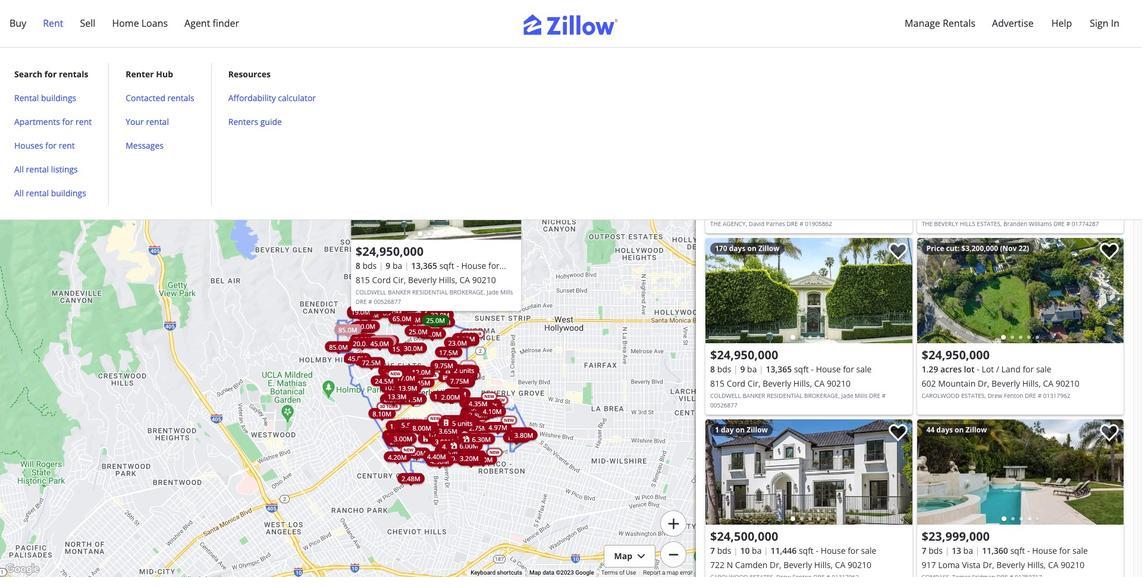 Task type: locate. For each thing, give the bounding box(es) containing it.
chevron right image inside property images, use arrow keys to navigate, image 1 of 38 group
[[892, 465, 907, 479]]

1 horizontal spatial 13,365 sqft
[[766, 364, 809, 375]]

1 horizontal spatial property images, use arrow keys to navigate, image 1 of 31 group
[[706, 238, 913, 346]]

home loans
[[112, 17, 168, 30]]

dr, for $24,500,000
[[770, 559, 782, 571]]

0 horizontal spatial 815 cord cir, beverly hills, ca 90210 coldwell banker residential brokerage, jade mills dre # 00526877
[[356, 274, 513, 305]]

2 vertical spatial 14.0m
[[423, 329, 442, 338]]

on down david
[[748, 243, 757, 254]]

dr, inside 917 loma vista dr, beverly hills, ca 90210 link
[[983, 559, 995, 571]]

1 horizontal spatial 7
[[922, 545, 927, 556]]

815 inside map region
[[356, 274, 370, 285]]

beverly inside map region
[[408, 274, 437, 285]]

house for 1 day on zillow
[[821, 545, 846, 556]]

cir, for left 815 cord cir, beverly hills, ca 90210 link
[[393, 274, 406, 285]]

plus image
[[667, 517, 680, 530]]

mills for the right 815 cord cir, beverly hills, ca 90210 link
[[855, 392, 868, 400]]

1 vertical spatial cord
[[727, 378, 746, 389]]

45.0m link up 72.5m
[[366, 337, 394, 348]]

hills, inside 602 mountain dr, beverly hills, ca 90210 carolwood estates, drew fenton dre # 01317962
[[1023, 378, 1041, 389]]

1 horizontal spatial days
[[937, 425, 953, 435]]

1 vertical spatial 9 ba
[[741, 364, 757, 375]]

1.90m link
[[450, 370, 478, 381], [437, 391, 464, 402]]

1 horizontal spatial 3.90m
[[456, 336, 475, 345]]

4.40m 4.50m
[[427, 441, 461, 461]]

$24,950,000 1.29 acres lot - lot / land for sale
[[922, 347, 1052, 375]]

8.50m
[[384, 395, 403, 403]]

1 vertical spatial 2.20m
[[474, 455, 493, 464]]

00526877 for the right 815 cord cir, beverly hills, ca 90210 link
[[711, 401, 738, 409]]

property images, use arrow keys to navigate, image 1 of 31 group inside map region
[[181, 134, 691, 241]]

1 vertical spatial 9.00m link
[[398, 366, 425, 377]]

cir, for the right 815 cord cir, beverly hills, ca 90210 link
[[748, 378, 761, 389]]

0 horizontal spatial map
[[530, 570, 541, 576]]

1 vertical spatial 4.40m
[[427, 452, 446, 461]]

30.0m right 7.00m
[[373, 336, 392, 345]]

dr, inside 722 n camden dr, beverly hills, ca 90210 link
[[770, 559, 782, 571]]

n
[[727, 559, 733, 571]]

0 horizontal spatial 12.0m link
[[372, 335, 399, 346]]

20.0m link down 8.90m link
[[349, 337, 376, 348]]

2 7 from the left
[[922, 545, 927, 556]]

3.50m link
[[403, 447, 430, 458]]

7 bds for $23,999,000
[[922, 545, 943, 556]]

0 vertical spatial days
[[729, 243, 746, 254]]

0 horizontal spatial 2.20m
[[398, 420, 416, 429]]

1 vertical spatial 24.0m link
[[428, 317, 455, 327]]

0 vertical spatial cir,
[[393, 274, 406, 285]]

- house for sale
[[356, 259, 500, 285], [811, 364, 872, 375], [816, 545, 877, 556], [1028, 545, 1088, 556]]

0 horizontal spatial 815
[[356, 274, 370, 285]]

chevron left image inside property images, use arrow keys to navigate, image 1 of 38 group
[[712, 465, 726, 479]]

1 vertical spatial 15.0m
[[393, 344, 411, 353]]

17.0m link up the '18.8m'
[[438, 228, 465, 239]]

8 inside map region
[[356, 259, 361, 271]]

0 horizontal spatial 17.0m link
[[392, 372, 420, 383]]

# left carolwood
[[882, 392, 886, 400]]

1 horizontal spatial 45.0m
[[371, 338, 389, 347]]

coldwell up day
[[711, 392, 741, 400]]

4.10m
[[483, 407, 502, 416]]

8.90m up 16.4m link
[[395, 275, 414, 284]]

keyboard shortcuts button
[[471, 569, 522, 577]]

cut:
[[946, 243, 960, 254]]

1 horizontal spatial residential
[[767, 392, 803, 400]]

85.0m for topmost 85.0m link
[[339, 325, 357, 334]]

1.80m link up the "3.00m"
[[386, 420, 413, 431]]

sale for 44 days on zillow
[[1073, 545, 1088, 556]]

1 horizontal spatial $24,950,000
[[711, 347, 779, 363]]

new 4.40m
[[415, 416, 440, 430]]

beverly inside the filters element
[[17, 58, 49, 69]]

chevron left image down 44
[[923, 465, 938, 479]]

1 vertical spatial 10.5m
[[384, 383, 403, 392]]

8.90m up 7.00m
[[354, 323, 373, 332]]

85.0m for bottommost 85.0m link
[[329, 342, 348, 351]]

sign
[[1090, 17, 1109, 30]]

7 bds
[[711, 545, 732, 556], [922, 545, 943, 556]]

11.0m left 62.0m on the top left of page
[[420, 279, 439, 288]]

0 horizontal spatial $24,950,000
[[356, 243, 424, 259]]

12.0m link up 72.5m
[[372, 335, 399, 346]]

1 vertical spatial 8.00m
[[413, 423, 432, 432]]

11.0m up 13.9m
[[386, 370, 405, 379]]

3d inside the 3d tour 1.80m
[[459, 372, 465, 378]]

fenton
[[1004, 392, 1024, 400]]

chevron right image
[[892, 284, 907, 298], [892, 465, 907, 479], [1104, 465, 1118, 479]]

0 horizontal spatial days
[[729, 243, 746, 254]]

815 cord cir, beverly hills, ca 90210 coldwell banker residential brokerage, jade mills dre # 00526877
[[356, 274, 513, 305], [711, 378, 886, 409]]

815 up 19.0m link
[[356, 274, 370, 285]]

3d tour
[[483, 402, 502, 408], [466, 415, 484, 421]]

new 4.35m
[[469, 394, 494, 408]]

0 horizontal spatial 10.5m link
[[380, 382, 407, 392]]

the agency, david parnes dre # 01905862
[[711, 220, 833, 228]]

0 vertical spatial map
[[614, 550, 633, 562]]

tour for 8.90m
[[409, 270, 421, 275]]

ca inside the filters element
[[71, 58, 82, 69]]

0 vertical spatial 9.00m
[[370, 304, 389, 313]]

new for 13.3m
[[403, 386, 413, 392]]

banker inside map region
[[388, 287, 411, 296]]

residential
[[412, 287, 448, 296], [767, 392, 803, 400]]

1 horizontal spatial 12.0m
[[412, 367, 431, 376]]

20.0m down 8.90m link
[[353, 338, 372, 347]]

18.8m link
[[435, 245, 462, 256]]

save this home button for $24,500,000
[[879, 420, 913, 453]]

0 horizontal spatial cord
[[372, 274, 391, 285]]

chevron right image inside property images, use arrow keys to navigate, image 1 of 16 group
[[1104, 465, 1118, 479]]

999k
[[451, 421, 467, 430]]

7 for $23,999,000
[[922, 545, 927, 556]]

1 horizontal spatial 2.70m
[[511, 428, 530, 437]]

property images, use arrow keys to navigate, image 1 of 31 group
[[181, 134, 691, 241], [706, 238, 913, 346]]

new inside new 2.20m
[[490, 450, 499, 455]]

1.60m for the bottommost 1.60m link
[[507, 433, 526, 442]]

8.00m for the right 8.00m link
[[444, 228, 463, 237]]

0 horizontal spatial 13,365
[[411, 259, 437, 271]]

/
[[997, 364, 1000, 375]]

1 horizontal spatial cord
[[727, 378, 746, 389]]

85.0m link down 19.0m link
[[334, 324, 362, 335]]

drew
[[988, 392, 1003, 400]]

for inside $24,950,000 1.29 acres lot - lot / land for sale
[[1023, 364, 1034, 375]]

new inside the new 3.45m
[[463, 362, 473, 367]]

estates, right the hills
[[977, 220, 1002, 228]]

7 up 917
[[922, 545, 927, 556]]

2 horizontal spatial $24,950,000
[[922, 347, 990, 363]]

0 horizontal spatial 9
[[386, 259, 391, 271]]

5.50m for bottom 5.50m link
[[402, 420, 420, 429]]

residential inside map region
[[412, 287, 448, 296]]

tour for 8.10m
[[386, 404, 398, 409]]

chevron left image down 1
[[712, 465, 726, 479]]

1.30m
[[456, 365, 475, 374]]

for for 1 day on zillow
[[848, 545, 859, 556]]

12.0m up 8.45m
[[412, 367, 431, 376]]

- inside map region
[[457, 259, 459, 271]]

ca
[[71, 58, 82, 69], [460, 274, 470, 285], [814, 378, 825, 389], [1043, 378, 1054, 389], [835, 559, 846, 571], [1048, 559, 1059, 571]]

on for $24,950,000
[[748, 243, 757, 254]]

1 vertical spatial 11.0m
[[386, 370, 405, 379]]

3d tour 3.90m
[[456, 331, 482, 345]]

buy link
[[1, 10, 35, 37]]

cord
[[372, 274, 391, 285], [727, 378, 746, 389]]

sale inside $24,950,000 1.29 acres lot - lot / land for sale
[[1037, 364, 1052, 375]]

on for $24,500,000
[[736, 425, 745, 435]]

17.0m new 17.0m
[[442, 229, 467, 247]]

1 vertical spatial 815
[[711, 378, 725, 389]]

0 horizontal spatial the
[[711, 220, 721, 228]]

0 horizontal spatial mills
[[500, 287, 513, 296]]

3.70m link
[[407, 419, 434, 430]]

1 horizontal spatial 15.0m
[[439, 283, 458, 292]]

cir, up 16.4m link
[[393, 274, 406, 285]]

20.0m down 6.50m at the left bottom of the page
[[357, 321, 376, 330]]

999k 1.08m
[[451, 421, 530, 439]]

45.0m up 72.5m
[[371, 338, 389, 347]]

mills inside map region
[[500, 287, 513, 296]]

30.0m link up '9.75m 10.00m'
[[400, 342, 427, 353]]

85.0m link left 7.00m
[[325, 341, 352, 352]]

6.40m link
[[389, 279, 416, 290]]

20.0m link down 6.50m at the left bottom of the page
[[353, 321, 380, 331]]

bds for 44
[[929, 545, 943, 556]]

coldwell up '19.0m'
[[356, 287, 387, 296]]

banker
[[388, 287, 411, 296], [743, 392, 766, 400]]

land
[[1002, 364, 1021, 375]]

chevron left image for $24,950,000
[[923, 284, 938, 298]]

the for the agency, david parnes dre # 01905862
[[711, 220, 721, 228]]

ba for 170 days on zillow
[[747, 364, 757, 375]]

# left 01317962
[[1038, 392, 1042, 400]]

shortcuts
[[497, 570, 522, 576]]

1 vertical spatial 85.0m
[[329, 342, 348, 351]]

9
[[386, 259, 391, 271], [741, 364, 745, 375]]

0 vertical spatial 3.90m
[[456, 336, 475, 345]]

12.0m right 7.00m
[[376, 336, 395, 345]]

30.0m up '9.75m 10.00m'
[[404, 343, 423, 352]]

3 units
[[432, 434, 452, 443]]

in
[[1111, 17, 1120, 30]]

house inside map region
[[461, 259, 486, 271]]

dr, down 11,360 on the right
[[983, 559, 995, 571]]

3d inside 3d tour 8.90m
[[402, 270, 408, 275]]

# up 6.50m link
[[369, 297, 372, 305]]

1 7 from the left
[[711, 545, 715, 556]]

14.0m inside 14.0m 15.0m
[[423, 329, 442, 338]]

17.0m link up 13.9m
[[392, 372, 420, 383]]

dre inside 602 mountain dr, beverly hills, ca 90210 carolwood estates, drew fenton dre # 01317962
[[1025, 392, 1037, 400]]

00526877 inside map region
[[374, 297, 401, 305]]

8 bds
[[356, 259, 377, 271], [711, 364, 732, 375]]

new for 3.45m
[[463, 362, 473, 367]]

new for 24.5m
[[391, 371, 400, 377]]

new 4.20m 4.30m
[[388, 447, 449, 466]]

rent
[[43, 17, 63, 30]]

4.50m link
[[438, 441, 465, 451]]

sell
[[80, 17, 95, 30]]

00526877 up 8.20m link
[[374, 297, 401, 305]]

tour inside "3d tour 8.10m"
[[386, 404, 398, 409]]

on right 44
[[955, 425, 964, 435]]

new inside new 4.20m 4.30m
[[404, 447, 414, 452]]

1 vertical spatial coldwell
[[711, 392, 741, 400]]

5.50m for the top 5.50m link
[[396, 302, 415, 311]]

1.53m
[[452, 367, 471, 376]]

on right day
[[736, 425, 745, 435]]

map
[[614, 550, 633, 562], [530, 570, 541, 576]]

0 vertical spatial 15.0m
[[439, 283, 458, 292]]

4.20m
[[388, 452, 407, 461]]

save this home image
[[1100, 243, 1119, 260]]

9 ba inside map region
[[386, 259, 402, 271]]

0 vertical spatial 8.90m
[[395, 275, 414, 284]]

bds for 170
[[717, 364, 732, 375]]

search image
[[168, 59, 177, 68]]

1 vertical spatial 815 cord cir, beverly hills, ca 90210 coldwell banker residential brokerage, jade mills dre # 00526877
[[711, 378, 886, 409]]

2.20m inside new 2.20m
[[474, 455, 493, 464]]

tour inside 3d tour 970k
[[446, 446, 457, 451]]

8 bds inside map region
[[356, 259, 377, 271]]

3.20m
[[439, 446, 458, 455], [460, 453, 479, 462]]

- inside $24,950,000 1.29 acres lot - lot / land for sale
[[977, 364, 980, 375]]

12.0m link up 8.45m
[[408, 367, 435, 377]]

0 vertical spatial 1.60m link
[[460, 411, 487, 422]]

24.0m
[[425, 305, 444, 314], [432, 317, 451, 326]]

9 inside map region
[[386, 259, 391, 271]]

cir, inside map region
[[393, 274, 406, 285]]

8.90m
[[395, 275, 414, 284], [354, 323, 373, 332]]

- house for sale for 170 days on zillow
[[811, 364, 872, 375]]

1 7 bds from the left
[[711, 545, 732, 556]]

4.10m link
[[479, 406, 506, 417]]

1.08m link
[[507, 429, 534, 440]]

7.90m
[[441, 279, 460, 288]]

1 vertical spatial 13,365
[[766, 364, 792, 375]]

4.35m
[[469, 399, 488, 408]]

of
[[620, 570, 625, 576]]

30.0m down 5.95m
[[438, 247, 457, 256]]

1 vertical spatial 1.90m link
[[437, 391, 464, 402]]

zillow for $24,500,000
[[747, 425, 768, 435]]

save this home image for $23,999,000
[[1100, 424, 1119, 442]]

the left agency,
[[711, 220, 721, 228]]

new inside new 4.97m
[[504, 418, 514, 423]]

beverly
[[935, 220, 959, 228]]

zillow right day
[[747, 425, 768, 435]]

hills, inside map region
[[439, 274, 458, 285]]

1 horizontal spatial coldwell
[[711, 392, 741, 400]]

chevron left image down price
[[923, 284, 938, 298]]

# inside 602 mountain dr, beverly hills, ca 90210 carolwood estates, drew fenton dre # 01317962
[[1038, 392, 1042, 400]]

815 cord cir, beverly hills, ca 90210 coldwell banker residential brokerage, jade mills dre # 00526877 inside map region
[[356, 274, 513, 305]]

save this home image
[[889, 243, 908, 260], [889, 424, 908, 442], [1100, 424, 1119, 442]]

1 vertical spatial 10.5m link
[[380, 382, 407, 392]]

map inside the map dropdown button
[[614, 550, 633, 562]]

85.0m left 7.00m
[[329, 342, 348, 351]]

30.0m link down 5.95m
[[434, 246, 461, 257]]

45.0m link down 7.00m link
[[344, 353, 371, 364]]

tour inside 3d tour 3.90m
[[470, 331, 482, 336]]

chevron right image for $24,950,000
[[892, 284, 907, 298]]

carolwood
[[922, 392, 960, 400]]

3d inside 3d tour 8.45m
[[419, 373, 424, 378]]

1.80m link
[[443, 388, 471, 399], [386, 420, 413, 431]]

bds
[[363, 259, 377, 271], [717, 364, 732, 375], [717, 545, 732, 556], [929, 545, 943, 556]]

cord inside map region
[[372, 274, 391, 285]]

1 vertical spatial 2.70m link
[[438, 452, 465, 463]]

# inside map region
[[369, 297, 372, 305]]

cir, up 1 day on zillow
[[748, 378, 761, 389]]

3d for 8.45m
[[419, 373, 424, 378]]

new inside new 13.3m
[[403, 386, 413, 392]]

-
[[457, 259, 459, 271], [811, 364, 814, 375], [977, 364, 980, 375], [816, 545, 819, 556], [1028, 545, 1030, 556]]

1 horizontal spatial 8 bds
[[711, 364, 732, 375]]

1 horizontal spatial 8.90m
[[395, 275, 414, 284]]

tour for 8.45m
[[425, 373, 437, 378]]

- for 170 days on zillow
[[811, 364, 814, 375]]

7 up 722
[[711, 545, 715, 556]]

beverly hills ca
[[17, 58, 82, 69]]

3d inside 3d tour 970k
[[439, 446, 444, 451]]

save this home button for $23,999,000
[[1091, 420, 1124, 453]]

cord up 1 day on zillow
[[727, 378, 746, 389]]

5.95m
[[441, 236, 460, 245]]

815 cord cir, beverly hills, ca 90210 image
[[351, 134, 521, 239], [521, 134, 691, 239], [706, 238, 913, 343]]

0 vertical spatial 16.0m link
[[426, 266, 453, 277]]

acres
[[941, 364, 962, 375]]

2 horizontal spatial 30.0m link
[[434, 246, 461, 257]]

new for 2.20m
[[490, 450, 499, 455]]

0 horizontal spatial 3.20m
[[439, 446, 458, 455]]

map left data
[[530, 570, 541, 576]]

$24,950,000 inside map region
[[356, 243, 424, 259]]

tour inside the 3d tour 1.80m
[[466, 372, 477, 378]]

8
[[356, 259, 361, 271], [711, 364, 715, 375]]

0 vertical spatial 20.0m link
[[353, 321, 380, 331]]

error
[[680, 570, 693, 576]]

22)
[[1019, 243, 1030, 254]]

chevron left image down 170
[[712, 284, 726, 298]]

7 bds up 917
[[922, 545, 943, 556]]

85.0m up 7.00m
[[339, 325, 357, 334]]

722 n camden dr, beverly hills, ca 90210
[[711, 559, 872, 571]]

manage rentals
[[905, 17, 976, 30]]

ba inside map region
[[393, 259, 402, 271]]

1 vertical spatial 1.80m link
[[386, 420, 413, 431]]

map for map data ©2023 google
[[530, 570, 541, 576]]

1 vertical spatial 15.0m link
[[388, 343, 416, 354]]

0 vertical spatial coldwell
[[356, 287, 387, 296]]

1 vertical spatial estates,
[[962, 392, 987, 400]]

1 horizontal spatial 17.0m link
[[438, 228, 465, 239]]

20.0m
[[357, 321, 376, 330], [353, 338, 372, 347]]

cord left 6.40m
[[372, 274, 391, 285]]

01774287
[[1072, 220, 1099, 228]]

dr,
[[978, 378, 990, 389], [770, 559, 782, 571], [983, 559, 995, 571]]

for for 44 days on zillow
[[1060, 545, 1071, 556]]

1 horizontal spatial brokerage,
[[805, 392, 840, 400]]

13,365 sqft
[[411, 259, 454, 271], [766, 364, 809, 375]]

tour for 3.90m
[[470, 331, 482, 336]]

900k link
[[468, 407, 492, 417]]

$3,200,000
[[962, 243, 999, 254]]

0 vertical spatial 24.0m link
[[421, 304, 448, 315]]

data
[[543, 570, 555, 576]]

0 vertical spatial 1.80m
[[452, 377, 471, 386]]

1 horizontal spatial 1.80m link
[[443, 388, 471, 399]]

estates, down mountain on the right bottom of the page
[[962, 392, 987, 400]]

the left beverly
[[922, 220, 933, 228]]

30.0m link down 8.90m link
[[369, 335, 396, 346]]

1 horizontal spatial 9.00m link
[[398, 366, 425, 377]]

dr, down 11,446 on the bottom right of the page
[[770, 559, 782, 571]]

0 vertical spatial 815 cord cir, beverly hills, ca 90210 coldwell banker residential brokerage, jade mills dre # 00526877
[[356, 274, 513, 305]]

- for 44 days on zillow
[[1028, 545, 1030, 556]]

1 horizontal spatial 7 bds
[[922, 545, 943, 556]]

90210 inside 602 mountain dr, beverly hills, ca 90210 carolwood estates, drew fenton dre # 01317962
[[1056, 378, 1080, 389]]

sale inside map region
[[356, 274, 371, 285]]

45.0m down 7.00m link
[[348, 354, 367, 363]]

0 vertical spatial 8
[[356, 259, 361, 271]]

1 vertical spatial 22.0m link
[[421, 289, 448, 299]]

sqft for 170 days on zillow
[[794, 364, 809, 375]]

- house for sale for 1 day on zillow
[[816, 545, 877, 556]]

zillow right 44
[[966, 425, 987, 435]]

1 horizontal spatial map
[[614, 550, 633, 562]]

1 vertical spatial cir,
[[748, 378, 761, 389]]

16.0m for the right 16.0m link
[[430, 267, 449, 276]]

3.20m link
[[435, 445, 462, 456], [456, 453, 483, 463]]

0 vertical spatial 9
[[386, 259, 391, 271]]

new inside new 4.40m
[[430, 416, 440, 421]]

coldwell inside map region
[[356, 287, 387, 296]]

2.80m link
[[465, 409, 492, 420]]

days for $23,999,000
[[937, 425, 953, 435]]

0 horizontal spatial chevron left image
[[712, 284, 726, 298]]

1 vertical spatial chevron left image
[[712, 465, 726, 479]]

4.40m inside 4.40m 4.50m
[[427, 452, 446, 461]]

8.45m
[[412, 378, 431, 387]]

save this home button for $24,950,000
[[879, 238, 913, 271]]

1 horizontal spatial 30.0m
[[404, 343, 423, 352]]

dr, down lot
[[978, 378, 990, 389]]

2 7 bds from the left
[[922, 545, 943, 556]]

13,365 inside map region
[[411, 259, 437, 271]]

2 the from the left
[[922, 220, 933, 228]]

days right 170
[[729, 243, 746, 254]]

0 vertical spatial 16.0m
[[430, 267, 449, 276]]

new inside new 24.5m
[[391, 371, 400, 377]]

vista
[[962, 559, 981, 571]]

chevron left image for $24,950,000
[[712, 284, 726, 298]]

17.0m for 17.0m new 17.0m
[[442, 229, 461, 238]]

$24,950,000 for left 815 cord cir, beverly hills, ca 90210 link
[[356, 243, 424, 259]]

brokerage, inside map region
[[450, 287, 485, 296]]

zillow down the agency, david parnes dre # 01905862
[[759, 243, 780, 254]]

815 up 1
[[711, 378, 725, 389]]

1 vertical spatial 00526877
[[711, 401, 738, 409]]

9.75m link
[[431, 360, 458, 370]]

0 horizontal spatial on
[[736, 425, 745, 435]]

722 n camden dr, beverly hills, ca 90210 image
[[706, 420, 913, 525]]

days
[[729, 243, 746, 254], [937, 425, 953, 435]]

chevron left image
[[923, 284, 938, 298], [712, 465, 726, 479]]

3d inside 3d tour 3.90m
[[464, 331, 469, 336]]

602 mountain dr, beverly hills, ca 90210 image
[[917, 238, 1124, 343]]

17.8m link
[[425, 255, 453, 266]]

tour for 970k
[[446, 446, 457, 451]]

00526877 up day
[[711, 401, 738, 409]]

13,365
[[411, 259, 437, 271], [766, 364, 792, 375]]

1.75m
[[428, 429, 447, 438]]

1 the from the left
[[711, 220, 721, 228]]

3d inside "3d tour 8.10m"
[[380, 404, 385, 409]]

hills,
[[439, 274, 458, 285], [794, 378, 812, 389], [1023, 378, 1041, 389], [815, 559, 833, 571], [1028, 559, 1046, 571]]

days right 44
[[937, 425, 953, 435]]

5 units link
[[439, 417, 477, 428]]

map up of
[[614, 550, 633, 562]]

1 horizontal spatial 9 ba
[[741, 364, 757, 375]]

chevron left image
[[712, 284, 726, 298], [923, 465, 938, 479]]

map region
[[0, 23, 775, 577]]

zillow logo image
[[524, 14, 619, 35]]

tour inside 3d tour 8.90m
[[409, 270, 421, 275]]

new inside new 4.35m
[[485, 394, 494, 399]]

ca inside map region
[[460, 274, 470, 285]]

6.95m link
[[401, 365, 428, 376]]

5.00m
[[456, 334, 475, 343]]

0 vertical spatial brokerage,
[[450, 287, 485, 296]]

house for 44 days on zillow
[[1033, 545, 1057, 556]]

1.80m link down 7.75m link
[[443, 388, 471, 399]]

3.90m
[[456, 336, 475, 345], [435, 437, 454, 446]]

7 bds up 722
[[711, 545, 732, 556]]

tour inside 3d tour 8.45m
[[425, 373, 437, 378]]

Search text field
[[106, 54, 160, 73]]

for
[[489, 259, 500, 271], [843, 364, 855, 375], [1023, 364, 1034, 375], [848, 545, 859, 556], [1060, 545, 1071, 556]]

units
[[459, 366, 475, 374], [457, 372, 472, 381], [483, 400, 498, 409], [483, 402, 499, 411], [483, 403, 498, 412], [480, 408, 495, 416], [459, 416, 475, 425], [458, 418, 473, 427], [462, 420, 478, 429], [437, 434, 452, 443]]

chevron left image for $23,999,000
[[923, 465, 938, 479]]



Task type: vqa. For each thing, say whether or not it's contained in the screenshot.


Task type: describe. For each thing, give the bounding box(es) containing it.
1 vertical spatial brokerage,
[[805, 392, 840, 400]]

9.75m 10.00m
[[382, 361, 454, 375]]

1 horizontal spatial 8
[[711, 364, 715, 375]]

1 vertical spatial 8.00m link
[[409, 422, 436, 433]]

1.60m for leftmost 1.60m link
[[464, 412, 483, 421]]

remove tag image
[[87, 59, 96, 68]]

0 vertical spatial 1.80m link
[[443, 388, 471, 399]]

0 vertical spatial 12.0m link
[[372, 335, 399, 346]]

0 vertical spatial 1.90m link
[[450, 370, 478, 381]]

19.5m
[[436, 281, 455, 290]]

dr, inside 602 mountain dr, beverly hills, ca 90210 carolwood estates, drew fenton dre # 01317962
[[978, 378, 990, 389]]

815 cord cir, beverly hills, ca 90210 coldwell banker residential brokerage, jade mills dre # 00526877 for left 815 cord cir, beverly hills, ca 90210 link
[[356, 274, 513, 305]]

18.8m
[[439, 246, 458, 255]]

1 vertical spatial 25.0m link
[[405, 326, 432, 336]]

2.55m link
[[446, 365, 473, 376]]

1 vertical spatial 85.0m link
[[325, 341, 352, 352]]

9 ba for the right 815 cord cir, beverly hills, ca 90210 link
[[741, 364, 757, 375]]

2.98m
[[448, 418, 467, 427]]

bds inside map region
[[363, 259, 377, 271]]

0 horizontal spatial 1.60m link
[[460, 411, 487, 422]]

10 ba
[[741, 545, 762, 556]]

on for $23,999,000
[[955, 425, 964, 435]]

ba for 1 day on zillow
[[752, 545, 762, 556]]

ba for 44 days on zillow
[[964, 545, 974, 556]]

days for $24,950,000
[[729, 243, 746, 254]]

30.0m for 30.0m link to the middle
[[404, 343, 423, 352]]

0 horizontal spatial 2.00m
[[441, 392, 460, 401]]

1 horizontal spatial 30.0m link
[[400, 342, 427, 353]]

report a map error
[[643, 570, 693, 576]]

2.80m
[[469, 410, 488, 419]]

chevron right image for $23,999,000
[[1104, 465, 1118, 479]]

65.0m
[[393, 314, 412, 323]]

1 horizontal spatial 10.5m
[[422, 280, 440, 289]]

10.00m link
[[378, 365, 409, 376]]

0 vertical spatial estates,
[[977, 220, 1002, 228]]

0 vertical spatial 12.0m
[[376, 336, 395, 345]]

1 vertical spatial 5.50m link
[[397, 420, 425, 430]]

lot
[[964, 364, 975, 375]]

1.63m link
[[384, 434, 412, 444]]

terms of use link
[[602, 570, 636, 576]]

1 vertical spatial 3d tour
[[466, 415, 484, 421]]

3
[[432, 434, 435, 443]]

1 vertical spatial 1.80m
[[448, 389, 466, 398]]

2.10m 2.15m
[[390, 437, 482, 460]]

2 horizontal spatial 30.0m
[[438, 247, 457, 256]]

map button
[[604, 545, 656, 568]]

0 horizontal spatial 11.0m
[[386, 370, 405, 379]]

1 vertical spatial 1.60m link
[[503, 432, 530, 443]]

16.0m for the left 16.0m link
[[351, 309, 370, 318]]

1.90m for bottom 1.90m link
[[441, 392, 460, 401]]

0 vertical spatial 5.50m link
[[392, 302, 419, 312]]

0 vertical spatial 45.0m
[[371, 338, 389, 347]]

chevron right image for $24,500,000
[[892, 465, 907, 479]]

dre inside map region
[[356, 297, 367, 305]]

13.9m 14.0m
[[399, 260, 442, 392]]

0 horizontal spatial 2.70m
[[442, 453, 461, 462]]

david
[[749, 220, 765, 228]]

sell link
[[72, 10, 104, 37]]

7 for $24,500,000
[[711, 545, 715, 556]]

the for the beverly hills estates, branden williams dre # 01774287
[[922, 220, 933, 228]]

1 horizontal spatial 2.00m
[[464, 398, 482, 407]]

72.5m
[[362, 358, 381, 367]]

44
[[927, 425, 935, 435]]

main navigation
[[0, 0, 1143, 48]]

2 vertical spatial 1.80m
[[390, 421, 409, 430]]

8.90m inside 8.90m 9.00m
[[354, 323, 373, 332]]

2.10m
[[390, 437, 409, 446]]

$24,500,000
[[711, 528, 779, 544]]

917 loma vista dr, beverly hills, ca 90210 image
[[917, 420, 1124, 525]]

1 horizontal spatial banker
[[743, 392, 766, 400]]

zillow for $23,999,000
[[966, 425, 987, 435]]

4.40m inside new 4.40m
[[415, 421, 434, 430]]

google image
[[3, 562, 42, 577]]

0 vertical spatial 85.0m link
[[334, 324, 362, 335]]

602 mountain dr, beverly hills, ca 90210 link
[[922, 377, 1119, 391]]

filters element
[[0, 48, 1143, 80]]

property images, use arrow keys to navigate, image 1 of 38 group
[[706, 420, 913, 528]]

1 vertical spatial 20.0m
[[353, 338, 372, 347]]

0 vertical spatial 2.70m
[[511, 428, 530, 437]]

new inside 17.0m new 17.0m
[[457, 233, 467, 239]]

0 vertical spatial 24.0m
[[425, 305, 444, 314]]

17.0m for 17.0m
[[397, 373, 415, 382]]

17.5m
[[439, 347, 458, 356]]

3.90m inside 3d tour 3.90m
[[456, 336, 475, 345]]

0 horizontal spatial 2.70m link
[[438, 452, 465, 463]]

# left 01774287
[[1067, 220, 1071, 228]]

9 ba for left 815 cord cir, beverly hills, ca 90210 link
[[386, 259, 402, 271]]

- for 1 day on zillow
[[816, 545, 819, 556]]

house for 170 days on zillow
[[816, 364, 841, 375]]

9.75m
[[435, 361, 454, 370]]

7.90m link
[[437, 278, 464, 289]]

1 horizontal spatial 815 cord cir, beverly hills, ca 90210 link
[[711, 377, 908, 391]]

3.80m
[[515, 430, 533, 439]]

13 ba
[[952, 545, 974, 556]]

6.00m link
[[446, 440, 483, 451]]

3.89m link
[[450, 368, 478, 379]]

19.0m link
[[347, 306, 374, 317]]

0 vertical spatial 10.5m link
[[417, 279, 445, 290]]

keyboard
[[471, 570, 496, 576]]

8 bds for left 815 cord cir, beverly hills, ca 90210 link
[[356, 259, 377, 271]]

save this home image for $24,500,000
[[889, 424, 908, 442]]

815 cord cir, beverly hills, ca 90210 coldwell banker residential brokerage, jade mills dre # 00526877 for the right 815 cord cir, beverly hills, ca 90210 link
[[711, 378, 886, 409]]

sign in
[[1090, 17, 1120, 30]]

$24,950,000 inside $24,950,000 1.29 acres lot - lot / land for sale
[[922, 347, 990, 363]]

chevron left image for $24,500,000
[[712, 465, 726, 479]]

the beverly hills estates, branden williams dre # 01774287
[[922, 220, 1099, 228]]

2.00m 2.00m
[[441, 392, 482, 407]]

2.25m
[[462, 456, 481, 465]]

7 bds for $24,500,000
[[711, 545, 732, 556]]

a
[[662, 570, 666, 576]]

8.90m inside 3d tour 8.90m
[[395, 275, 414, 284]]

1 vertical spatial jade
[[842, 392, 854, 400]]

chevron right image
[[1104, 284, 1118, 298]]

0 horizontal spatial 9.00m link
[[366, 303, 393, 314]]

11,446 sqft
[[771, 545, 814, 556]]

1 vertical spatial 22.0m
[[425, 290, 444, 298]]

new for 4.40m
[[430, 416, 440, 421]]

©2023
[[556, 570, 574, 576]]

map for map
[[614, 550, 633, 562]]

- house for sale for 44 days on zillow
[[1028, 545, 1088, 556]]

dr, for $23,999,000
[[983, 559, 995, 571]]

1.80m inside the 3d tour 1.80m
[[452, 377, 471, 386]]

9.00m inside 9.00m link
[[402, 367, 421, 376]]

5
[[452, 418, 456, 427]]

1 horizontal spatial 11.0m link
[[415, 278, 443, 289]]

clear field image
[[166, 59, 176, 68]]

ca inside 602 mountain dr, beverly hills, ca 90210 carolwood estates, drew fenton dre # 01317962
[[1043, 378, 1054, 389]]

3d for 8.90m
[[402, 270, 408, 275]]

3d for 3.90m
[[464, 331, 469, 336]]

0 vertical spatial 25.0m link
[[422, 315, 449, 325]]

0 horizontal spatial 30.0m link
[[369, 335, 396, 346]]

1 vertical spatial 9
[[741, 364, 745, 375]]

home
[[112, 17, 139, 30]]

11,446
[[771, 545, 797, 556]]

sqft for 1 day on zillow
[[799, 545, 814, 556]]

6.95m
[[405, 366, 424, 375]]

minus image
[[667, 548, 680, 561]]

1 horizontal spatial 8.00m link
[[440, 227, 467, 237]]

use
[[626, 570, 636, 576]]

00526877 for left 815 cord cir, beverly hills, ca 90210 link
[[374, 297, 401, 305]]

new 4.97m
[[489, 418, 514, 432]]

3d tour 8.10m
[[373, 404, 398, 418]]

917 loma vista dr, beverly hills, ca 90210 link
[[922, 558, 1119, 572]]

0 vertical spatial 22.0m link
[[438, 262, 465, 272]]

sale for 1 day on zillow
[[861, 545, 877, 556]]

0 horizontal spatial 1.80m link
[[386, 420, 413, 431]]

602 mountain dr, beverly hills, ca 90210 carolwood estates, drew fenton dre # 01317962
[[922, 378, 1080, 400]]

sale for 170 days on zillow
[[857, 364, 872, 375]]

1 horizontal spatial 13,365
[[766, 364, 792, 375]]

3.00m link
[[390, 433, 417, 444]]

0 vertical spatial 45.0m link
[[366, 337, 394, 348]]

report a map error link
[[643, 570, 693, 576]]

3.45m
[[448, 367, 467, 376]]

0 vertical spatial 20.0m
[[357, 321, 376, 330]]

2 vertical spatial 14.0m link
[[419, 328, 446, 339]]

1 vertical spatial residential
[[767, 392, 803, 400]]

4 units
[[477, 400, 498, 409]]

1 vertical spatial 17.0m link
[[392, 372, 420, 383]]

14.0m for 14.0m
[[429, 237, 448, 246]]

new for 4.35m
[[485, 394, 494, 399]]

0 vertical spatial 11.0m
[[420, 279, 439, 288]]

1 vertical spatial 25.0m
[[409, 326, 428, 335]]

13,365 sqft inside map region
[[411, 259, 454, 271]]

williams
[[1029, 220, 1052, 228]]

0 horizontal spatial 815 cord cir, beverly hills, ca 90210 link
[[356, 272, 516, 287]]

$24,950,000 for the right 815 cord cir, beverly hills, ca 90210 link
[[711, 347, 779, 363]]

finder
[[213, 17, 239, 30]]

0 horizontal spatial 3.90m
[[435, 437, 454, 446]]

8 bds for the right 815 cord cir, beverly hills, ca 90210 link
[[711, 364, 732, 375]]

1 vertical spatial 12.0m
[[412, 367, 431, 376]]

1.95m
[[434, 392, 453, 401]]

0 vertical spatial 3d tour
[[483, 402, 502, 408]]

advertise
[[993, 17, 1034, 30]]

1 vertical spatial 45.0m
[[348, 354, 367, 363]]

15.0m inside 14.0m 15.0m
[[439, 283, 458, 292]]

2.15m
[[464, 451, 482, 460]]

13.9m
[[399, 383, 417, 392]]

3d for 970k
[[439, 446, 444, 451]]

beverly inside 602 mountain dr, beverly hills, ca 90210 carolwood estates, drew fenton dre # 01317962
[[992, 378, 1021, 389]]

11.5m
[[404, 394, 423, 403]]

zillow for $24,950,000
[[759, 243, 780, 254]]

4.97m
[[489, 423, 508, 432]]

property images, use arrow keys to navigate, image 1 of 16 group
[[917, 420, 1124, 528]]

for for 170 days on zillow
[[843, 364, 855, 375]]

rentals
[[943, 17, 976, 30]]

bds for 1
[[717, 545, 732, 556]]

map data ©2023 google
[[530, 570, 594, 576]]

7.75m
[[450, 376, 469, 385]]

0 horizontal spatial 11.0m link
[[382, 369, 409, 379]]

0 vertical spatial 15.0m link
[[435, 282, 462, 293]]

3d for 8.10m
[[380, 404, 385, 409]]

14.0m for 14.0m 15.0m
[[423, 329, 442, 338]]

3 units link
[[418, 433, 456, 444]]

0 vertical spatial 22.0m
[[442, 262, 461, 271]]

tour for 1.80m
[[466, 372, 477, 378]]

2.75m link
[[465, 422, 492, 433]]

1.95m link
[[430, 391, 457, 401]]

(nov
[[1000, 243, 1017, 254]]

16.4m link
[[390, 292, 418, 303]]

2.20m inside "link"
[[398, 420, 416, 429]]

jade inside map region
[[487, 287, 499, 296]]

9.00m inside 8.90m 9.00m
[[370, 304, 389, 313]]

1 vertical spatial 45.0m link
[[344, 353, 371, 364]]

2.98m link
[[444, 417, 471, 428]]

1 horizontal spatial 12.0m link
[[408, 367, 435, 377]]

602
[[922, 378, 936, 389]]

1.90m for the topmost 1.90m link
[[455, 371, 473, 380]]

0 horizontal spatial 16.0m link
[[347, 308, 374, 318]]

0 vertical spatial 25.0m
[[426, 316, 445, 325]]

1 horizontal spatial 16.0m link
[[426, 266, 453, 277]]

- house for sale inside map region
[[356, 259, 500, 285]]

save this home image for $24,950,000
[[889, 243, 908, 260]]

# left 01905862
[[800, 220, 804, 228]]

1 horizontal spatial 3.20m
[[460, 453, 479, 462]]

8.00m for bottom 8.00m link
[[413, 423, 432, 432]]

for inside map region
[[489, 259, 500, 271]]

1.30m link
[[452, 364, 479, 375]]

agent finder
[[185, 17, 239, 30]]

3.75m
[[471, 403, 490, 412]]

estates, inside 602 mountain dr, beverly hills, ca 90210 carolwood estates, drew fenton dre # 01317962
[[962, 392, 987, 400]]

sqft inside map region
[[440, 259, 454, 271]]

hills
[[960, 220, 976, 228]]

1 vertical spatial 14.0m link
[[419, 259, 446, 269]]

14.0m inside 13.9m 14.0m
[[423, 260, 442, 269]]

agent finder link
[[176, 10, 248, 37]]

1.52m link
[[439, 391, 466, 402]]

new for 4.97m
[[504, 418, 514, 423]]

2.25m link
[[458, 455, 485, 466]]

chevron down image
[[637, 552, 646, 561]]

0 vertical spatial 14.0m link
[[425, 236, 452, 247]]

new 24.5m
[[375, 371, 400, 385]]

1 vertical spatial 20.0m link
[[349, 337, 376, 348]]

6.89m
[[407, 314, 426, 322]]

sqft for 44 days on zillow
[[1011, 545, 1026, 556]]

3.00m
[[394, 434, 413, 443]]

30.0m for leftmost 30.0m link
[[373, 336, 392, 345]]

1 vertical spatial 24.0m
[[432, 317, 451, 326]]

1 horizontal spatial 2.70m link
[[507, 427, 534, 438]]

01317962
[[1044, 392, 1071, 400]]

price
[[927, 243, 945, 254]]

mills for left 815 cord cir, beverly hills, ca 90210 link
[[500, 287, 513, 296]]

buy
[[10, 17, 26, 30]]

90210 inside map region
[[472, 274, 496, 285]]

3d for 1.80m
[[459, 372, 465, 378]]

1.63m
[[389, 435, 407, 444]]

property images, use arrow keys to navigate, image 1 of 5 group
[[917, 238, 1124, 346]]



